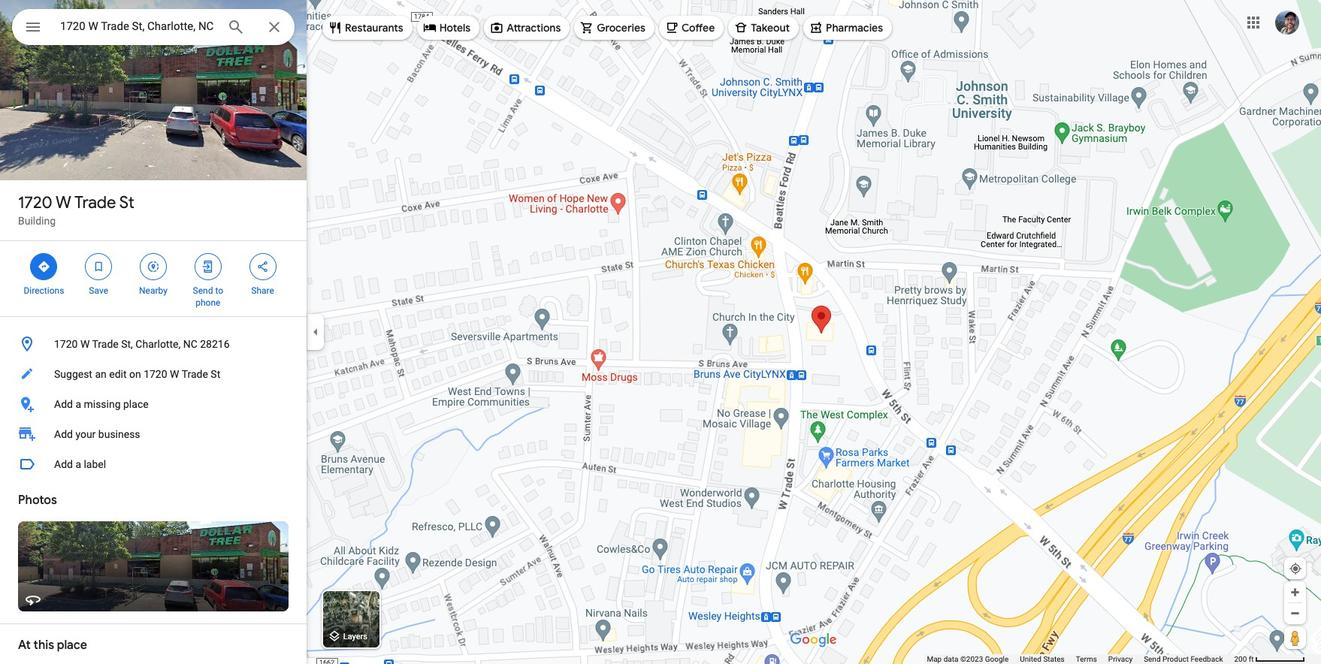 Task type: describe. For each thing, give the bounding box(es) containing it.
1720 w trade st, charlotte, nc 28216
[[54, 338, 230, 350]]

2 vertical spatial w
[[170, 368, 179, 380]]

edit
[[109, 368, 127, 380]]

to
[[215, 286, 223, 296]]

takeout button
[[729, 10, 799, 46]]

charlotte,
[[136, 338, 181, 350]]

coffee button
[[659, 10, 724, 46]]

on
[[129, 368, 141, 380]]

st,
[[121, 338, 133, 350]]

an
[[95, 368, 107, 380]]

at
[[18, 638, 31, 653]]


[[201, 259, 215, 275]]

1720 w trade st main content
[[0, 0, 307, 665]]

phone
[[196, 298, 221, 308]]

add for add a missing place
[[54, 398, 73, 410]]

ft
[[1249, 656, 1254, 664]]

layers
[[343, 632, 368, 642]]

suggest an edit on 1720 w trade st
[[54, 368, 220, 380]]

hotels
[[440, 21, 471, 35]]

st inside suggest an edit on 1720 w trade st button
[[211, 368, 220, 380]]

1 vertical spatial place
[[57, 638, 87, 653]]

add a label button
[[0, 450, 307, 480]]


[[24, 17, 42, 38]]

zoom out image
[[1290, 608, 1301, 619]]

privacy button
[[1109, 655, 1133, 665]]


[[147, 259, 160, 275]]

attractions button
[[484, 10, 570, 46]]

groceries
[[597, 21, 646, 35]]

coffee
[[682, 21, 715, 35]]

google maps element
[[0, 0, 1322, 665]]

a for missing
[[75, 398, 81, 410]]

w for st,
[[80, 338, 90, 350]]

product
[[1163, 656, 1189, 664]]

1720 W Trade St, Charlotte, NC 28216 field
[[12, 9, 295, 45]]

nc
[[183, 338, 198, 350]]

feedback
[[1191, 656, 1223, 664]]

1720 w trade st building
[[18, 192, 134, 227]]

2 vertical spatial 1720
[[144, 368, 167, 380]]

2 vertical spatial trade
[[182, 368, 208, 380]]

collapse side panel image
[[307, 324, 324, 341]]

send product feedback
[[1144, 656, 1223, 664]]

actions for 1720 w trade st region
[[0, 241, 307, 316]]

restaurants
[[345, 21, 403, 35]]

add your business link
[[0, 419, 307, 450]]

show street view coverage image
[[1285, 627, 1307, 649]]

google
[[985, 656, 1009, 664]]



Task type: locate. For each thing, give the bounding box(es) containing it.
1 horizontal spatial w
[[80, 338, 90, 350]]

restaurants button
[[322, 10, 412, 46]]

add a missing place button
[[0, 389, 307, 419]]

0 vertical spatial trade
[[74, 192, 116, 213]]

google account: cj baylor  
(christian.baylor@adept.ai) image
[[1276, 10, 1300, 34]]

building
[[18, 215, 56, 227]]

united states button
[[1020, 655, 1065, 665]]

send up phone
[[193, 286, 213, 296]]

place inside add a missing place button
[[123, 398, 149, 410]]

1 horizontal spatial send
[[1144, 656, 1161, 664]]

show your location image
[[1289, 562, 1303, 576]]

trade inside 1720 w trade st building
[[74, 192, 116, 213]]

0 horizontal spatial w
[[56, 192, 71, 213]]


[[92, 259, 105, 275]]

0 horizontal spatial place
[[57, 638, 87, 653]]

0 horizontal spatial st
[[119, 192, 134, 213]]

map data ©2023 google
[[927, 656, 1009, 664]]

200 ft
[[1235, 656, 1254, 664]]

st inside 1720 w trade st building
[[119, 192, 134, 213]]

0 horizontal spatial send
[[193, 286, 213, 296]]

st
[[119, 192, 134, 213], [211, 368, 220, 380]]

w
[[56, 192, 71, 213], [80, 338, 90, 350], [170, 368, 179, 380]]

1 vertical spatial 1720
[[54, 338, 78, 350]]

1 vertical spatial send
[[1144, 656, 1161, 664]]

1 vertical spatial a
[[75, 459, 81, 471]]

hotels button
[[417, 10, 480, 46]]

 search field
[[12, 9, 295, 48]]

0 vertical spatial w
[[56, 192, 71, 213]]

1 vertical spatial w
[[80, 338, 90, 350]]

add
[[54, 398, 73, 410], [54, 428, 73, 441], [54, 459, 73, 471]]

missing
[[84, 398, 121, 410]]

200 ft button
[[1235, 656, 1306, 664]]

footer
[[927, 655, 1235, 665]]

send for send to phone
[[193, 286, 213, 296]]

2 horizontal spatial 1720
[[144, 368, 167, 380]]

takeout
[[751, 21, 790, 35]]

send to phone
[[193, 286, 223, 308]]

1720
[[18, 192, 52, 213], [54, 338, 78, 350], [144, 368, 167, 380]]

suggest
[[54, 368, 92, 380]]

28216
[[200, 338, 230, 350]]

save
[[89, 286, 108, 296]]

1720 right on
[[144, 368, 167, 380]]

share
[[251, 286, 274, 296]]

trade
[[74, 192, 116, 213], [92, 338, 119, 350], [182, 368, 208, 380]]

at this place
[[18, 638, 87, 653]]

1 vertical spatial st
[[211, 368, 220, 380]]

trade down the nc
[[182, 368, 208, 380]]

add for add a label
[[54, 459, 73, 471]]

send for send product feedback
[[1144, 656, 1161, 664]]

none field inside "1720 w trade st, charlotte, nc 28216" field
[[60, 17, 215, 35]]

w inside 1720 w trade st building
[[56, 192, 71, 213]]

add your business
[[54, 428, 140, 441]]

None field
[[60, 17, 215, 35]]


[[256, 259, 270, 275]]

200
[[1235, 656, 1247, 664]]

w down charlotte,
[[170, 368, 179, 380]]

footer containing map data ©2023 google
[[927, 655, 1235, 665]]

add a missing place
[[54, 398, 149, 410]]

add down suggest
[[54, 398, 73, 410]]

0 vertical spatial st
[[119, 192, 134, 213]]

a left label
[[75, 459, 81, 471]]

map
[[927, 656, 942, 664]]

©2023
[[961, 656, 983, 664]]


[[37, 259, 51, 275]]

1 a from the top
[[75, 398, 81, 410]]

1720 up building
[[18, 192, 52, 213]]

1 vertical spatial trade
[[92, 338, 119, 350]]

terms
[[1076, 656, 1097, 664]]

w up building
[[56, 192, 71, 213]]

2 add from the top
[[54, 428, 73, 441]]

send product feedback button
[[1144, 655, 1223, 665]]

1 horizontal spatial place
[[123, 398, 149, 410]]

send left "product" on the right of page
[[1144, 656, 1161, 664]]

send
[[193, 286, 213, 296], [1144, 656, 1161, 664]]

data
[[944, 656, 959, 664]]

0 vertical spatial add
[[54, 398, 73, 410]]

1720 for st,
[[54, 338, 78, 350]]

1 horizontal spatial st
[[211, 368, 220, 380]]

 button
[[12, 9, 54, 48]]

privacy
[[1109, 656, 1133, 664]]

place down on
[[123, 398, 149, 410]]

w up suggest
[[80, 338, 90, 350]]

add left your
[[54, 428, 73, 441]]

business
[[98, 428, 140, 441]]

this
[[33, 638, 54, 653]]

footer inside google maps element
[[927, 655, 1235, 665]]

trade up 
[[74, 192, 116, 213]]

trade for st
[[74, 192, 116, 213]]

a
[[75, 398, 81, 410], [75, 459, 81, 471]]

2 horizontal spatial w
[[170, 368, 179, 380]]

0 horizontal spatial 1720
[[18, 192, 52, 213]]

0 vertical spatial send
[[193, 286, 213, 296]]

photos
[[18, 493, 57, 508]]

send inside send to phone
[[193, 286, 213, 296]]

your
[[75, 428, 96, 441]]

add a label
[[54, 459, 106, 471]]

0 vertical spatial 1720
[[18, 192, 52, 213]]

united
[[1020, 656, 1042, 664]]

send inside button
[[1144, 656, 1161, 664]]

pharmacies button
[[804, 10, 892, 46]]

nearby
[[139, 286, 168, 296]]

trade for st,
[[92, 338, 119, 350]]

pharmacies
[[826, 21, 883, 35]]

1 add from the top
[[54, 398, 73, 410]]

groceries button
[[575, 10, 655, 46]]

place right "this"
[[57, 638, 87, 653]]

place
[[123, 398, 149, 410], [57, 638, 87, 653]]

a inside add a missing place button
[[75, 398, 81, 410]]

add for add your business
[[54, 428, 73, 441]]

suggest an edit on 1720 w trade st button
[[0, 359, 307, 389]]

0 vertical spatial place
[[123, 398, 149, 410]]

directions
[[24, 286, 64, 296]]

united states
[[1020, 656, 1065, 664]]

zoom in image
[[1290, 587, 1301, 598]]

2 a from the top
[[75, 459, 81, 471]]

add left label
[[54, 459, 73, 471]]

1 horizontal spatial 1720
[[54, 338, 78, 350]]

label
[[84, 459, 106, 471]]

1720 for st
[[18, 192, 52, 213]]

1720 up suggest
[[54, 338, 78, 350]]

1720 inside 1720 w trade st building
[[18, 192, 52, 213]]

3 add from the top
[[54, 459, 73, 471]]

w for st
[[56, 192, 71, 213]]

1 vertical spatial add
[[54, 428, 73, 441]]

states
[[1044, 656, 1065, 664]]

1720 w trade st, charlotte, nc 28216 button
[[0, 329, 307, 359]]

terms button
[[1076, 655, 1097, 665]]

0 vertical spatial a
[[75, 398, 81, 410]]

attractions
[[507, 21, 561, 35]]

trade left st, in the bottom left of the page
[[92, 338, 119, 350]]

a for label
[[75, 459, 81, 471]]

a left missing
[[75, 398, 81, 410]]

2 vertical spatial add
[[54, 459, 73, 471]]

a inside add a label button
[[75, 459, 81, 471]]



Task type: vqa. For each thing, say whether or not it's contained in the screenshot.
Layers on the bottom of page
yes



